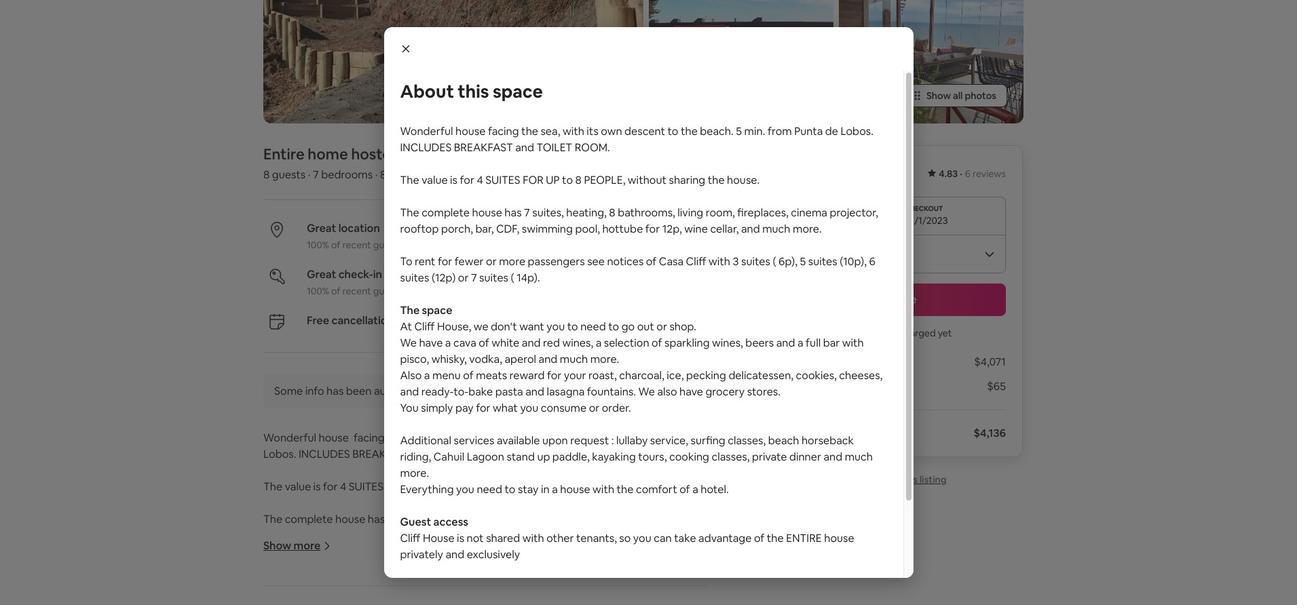 Task type: locate. For each thing, give the bounding box(es) containing it.
1 horizontal spatial de
[[825, 124, 838, 138]]

facing down been
[[354, 431, 385, 445]]

0 vertical spatial in
[[373, 268, 382, 282]]

0 vertical spatial recent
[[342, 239, 371, 251]]

cinema inside about this space dialog
[[791, 206, 827, 220]]

0 horizontal spatial in
[[373, 268, 382, 282]]

1 horizontal spatial swimming
[[522, 222, 573, 236]]

(10p),
[[840, 255, 867, 269], [263, 594, 290, 605]]

delicatessen,
[[729, 369, 794, 383]]

casa
[[659, 255, 684, 269], [522, 578, 547, 592]]

recent
[[342, 239, 371, 251], [342, 285, 371, 297]]

0 horizontal spatial pool,
[[489, 529, 514, 543]]

guests down entire
[[272, 168, 306, 182]]

of inside the guest access cliff house is not shared with other tenants, so you can take advantage of the entire house privately and exclusively
[[754, 531, 765, 546]]

to down show more
[[263, 578, 276, 592]]

1 vertical spatial house.
[[590, 480, 623, 494]]

sparkling
[[665, 336, 710, 350]]

guests inside "great check-in experience 100% of recent guests gave the check-in process a 5-star rating."
[[373, 285, 402, 297]]

14p). down the privately
[[418, 594, 441, 605]]

fireplaces,
[[737, 206, 789, 220], [601, 513, 652, 527]]

4
[[477, 173, 483, 187], [340, 480, 346, 494]]

living inside about this space dialog
[[678, 206, 703, 220]]

in left the experience
[[373, 268, 382, 282]]

with
[[563, 124, 584, 138], [709, 255, 730, 269], [842, 336, 864, 350], [428, 431, 450, 445], [593, 483, 614, 497], [522, 531, 544, 546], [572, 578, 594, 592]]

need
[[580, 320, 606, 334], [477, 483, 502, 497]]

1 vertical spatial see
[[450, 578, 468, 592]]

check- up the 'cancellation' in the left of the page
[[338, 268, 373, 282]]

6p), inside about this space dialog
[[779, 255, 798, 269]]

0 horizontal spatial to
[[263, 578, 276, 592]]

heating, inside about this space dialog
[[566, 206, 607, 220]]

0 vertical spatial complete
[[422, 206, 470, 220]]

min.
[[744, 124, 765, 138], [610, 431, 631, 445]]

star up "want"
[[536, 285, 553, 297]]

casa up shop.
[[659, 255, 684, 269]]

location
[[338, 221, 380, 236], [445, 239, 480, 251]]

we down charcoal,
[[638, 385, 655, 399]]

additional
[[400, 434, 451, 448]]

6 down the "show more" button
[[293, 594, 299, 605]]

surfing
[[691, 434, 725, 448]]

1 vertical spatial star
[[536, 285, 553, 297]]

great for great location
[[307, 221, 336, 236]]

1 vertical spatial passengers
[[391, 578, 448, 592]]

house down info in the bottom of the page
[[319, 431, 349, 445]]

0 horizontal spatial breakfast
[[352, 447, 411, 462]]

descent inside about this space dialog
[[625, 124, 665, 138]]

much up your
[[560, 352, 588, 367]]

0 vertical spatial 12p,
[[662, 222, 682, 236]]

photos
[[965, 90, 996, 102]]

descent
[[625, 124, 665, 138], [490, 431, 531, 445]]

is down by jorge
[[450, 173, 458, 187]]

a up process
[[482, 239, 487, 251]]

suites left "everything"
[[349, 480, 384, 494]]

0 vertical spatial wonderful
[[400, 124, 453, 138]]

8
[[263, 168, 270, 182], [380, 168, 386, 182], [575, 173, 582, 187], [609, 206, 615, 220], [439, 480, 445, 494], [472, 513, 479, 527]]

includes down info in the bottom of the page
[[299, 447, 350, 462]]

1 horizontal spatial sharing
[[669, 173, 705, 187]]

passengers
[[528, 255, 585, 269], [391, 578, 448, 592]]

1 horizontal spatial more
[[362, 578, 389, 592]]

0 vertical spatial living
[[678, 206, 703, 220]]

1 recent from the top
[[342, 239, 371, 251]]

cookies,
[[796, 369, 837, 383]]

you right bar at the right bottom
[[841, 327, 857, 340]]

0 vertical spatial the complete house has 7 suites, heating, 8 bathrooms, living room, fireplaces, cinema projector, rooftop porch, bar, cdf, swimming pool, hottube for 12p, wine cellar, and much more.
[[400, 206, 878, 236]]

order.
[[602, 401, 631, 415]]

1 horizontal spatial show
[[500, 384, 527, 399]]

6 up reserve button
[[869, 255, 875, 269]]

1 vertical spatial fewer
[[318, 578, 347, 592]]

(
[[773, 255, 776, 269], [511, 271, 514, 285], [638, 578, 642, 592], [412, 594, 416, 605]]

this for about
[[458, 80, 489, 103]]

aperol
[[505, 352, 536, 367]]

cdf, up process
[[496, 222, 520, 236]]

fee
[[833, 380, 850, 394]]

own
[[601, 124, 622, 138], [467, 431, 488, 445]]

rent down great location 100% of recent guests gave the location a 5-star rating.
[[415, 255, 435, 269]]

also
[[400, 369, 422, 383]]

$65
[[987, 380, 1006, 394]]

cinema
[[791, 206, 827, 220], [654, 513, 691, 527]]

6 right 4.83
[[965, 168, 971, 180]]

great up free
[[307, 268, 336, 282]]

0 horizontal spatial people,
[[447, 480, 489, 494]]

total before taxes
[[787, 426, 880, 441]]

1 great from the top
[[307, 221, 336, 236]]

0 vertical spatial suites,
[[532, 206, 564, 220]]

baths
[[429, 168, 457, 182]]

report
[[868, 474, 899, 486]]

2 great from the top
[[307, 268, 336, 282]]

projector, inside about this space dialog
[[830, 206, 878, 220]]

0 horizontal spatial beach.
[[566, 431, 599, 445]]

14p). up process
[[517, 271, 540, 285]]

much down taxes
[[845, 450, 873, 464]]

you right what
[[520, 401, 538, 415]]

guests
[[272, 168, 306, 182], [373, 239, 402, 251], [373, 285, 402, 297]]

show inside show all photos button
[[927, 90, 951, 102]]

1 horizontal spatial (10p),
[[840, 255, 867, 269]]

guests up the experience
[[373, 239, 402, 251]]

a
[[482, 239, 487, 251], [520, 285, 525, 297], [445, 336, 451, 350], [596, 336, 602, 350], [798, 336, 803, 350], [424, 369, 430, 383], [552, 483, 558, 497], [692, 483, 698, 497]]

great inside "great check-in experience 100% of recent guests gave the check-in process a 5-star rating."
[[307, 268, 336, 282]]

1 vertical spatial includes
[[299, 447, 350, 462]]

can
[[654, 531, 672, 546]]

listing
[[920, 474, 947, 486]]

see
[[587, 255, 605, 269], [450, 578, 468, 592]]

breakfast up "everything"
[[352, 447, 411, 462]]

need inside 'at cliff house, we don't want you to need to go out or shop. we have a cava of white and red wines, a selection of sparkling wines, beers and a full bar with pisco, whisky, vodka, aperol and much more. also a menu of meats reward for your roast, charcoal, ice, pecking delicatessen, cookies, cheeses, and ready-to-bake pasta and lasagna fountains. we also have grocery stores. you simply pay for what you consume or order.'
[[580, 320, 606, 334]]

2 vertical spatial has
[[368, 513, 385, 527]]

3 inside about this space dialog
[[733, 255, 739, 269]]

cliff down 'the space'
[[414, 320, 435, 334]]

room,
[[706, 206, 735, 220], [569, 513, 598, 527]]

1 vertical spatial space
[[422, 303, 452, 318]]

2 gave from the top
[[405, 285, 426, 297]]

5- inside "great check-in experience 100% of recent guests gave the check-in process a 5-star rating."
[[528, 285, 536, 297]]

fewer down great location 100% of recent guests gave the location a 5-star rating.
[[455, 255, 484, 269]]

0 vertical spatial people,
[[584, 173, 625, 187]]

0 vertical spatial 6p),
[[779, 255, 798, 269]]

more inside about this space dialog
[[499, 255, 525, 269]]

2 recent from the top
[[342, 285, 371, 297]]

wines, left beers
[[712, 336, 743, 350]]

bajada a la playa image
[[263, 0, 643, 124]]

0 vertical spatial casa
[[659, 255, 684, 269]]

you
[[841, 327, 857, 340], [400, 401, 419, 415]]

of inside great location 100% of recent guests gave the location a 5-star rating.
[[331, 239, 340, 251]]

to rent for fewer or more passengers see notices of casa cliff with  3 suites ( 6p), 5 suites (10p), 6 suites (12p) or 7 suites ( 14p). up out
[[400, 255, 875, 285]]

out
[[637, 320, 654, 334]]

gave down the experience
[[405, 285, 426, 297]]

wonderful house  facing the sea, with its own descent to the beach. 5 min. from punta de lobos. includes breakfast and toilet room.
[[400, 124, 874, 155], [263, 431, 706, 462]]

casa down other
[[522, 578, 547, 592]]

1 horizontal spatial 5-
[[528, 285, 536, 297]]

the complete house has 7 suites, heating, 8 bathrooms, living room, fireplaces, cinema projector, rooftop porch, bar, cdf, swimming pool, hottube for 12p, wine cellar, and much more. inside about this space dialog
[[400, 206, 878, 236]]

1 · from the left
[[308, 168, 311, 182]]

1 horizontal spatial see
[[587, 255, 605, 269]]

wines, right red
[[562, 336, 593, 350]]

much right can
[[676, 529, 704, 543]]

classes,
[[728, 434, 766, 448], [712, 450, 750, 464]]

casa inside about this space dialog
[[659, 255, 684, 269]]

suites
[[741, 255, 770, 269], [808, 255, 837, 269], [400, 271, 429, 285], [479, 271, 508, 285], [607, 578, 636, 592], [674, 578, 703, 592], [301, 594, 331, 605], [381, 594, 410, 605]]

1 horizontal spatial breakfast
[[454, 141, 513, 155]]

house up great location 100% of recent guests gave the location a 5-star rating.
[[472, 206, 502, 220]]

have down pecking
[[680, 385, 703, 399]]

request
[[570, 434, 609, 448]]

0 vertical spatial the value is for 4 suites for up to 8 people, without sharing the house.
[[400, 173, 760, 187]]

house inside additional services available upon request : lullaby service, surfing classes, beach horseback riding, cahuil lagoon stand up paddle, kayaking tours, cooking classes, private dinner and much more. everything you need to stay in a house with the comfort of a hotel.
[[560, 483, 590, 497]]

0 horizontal spatial hottube
[[516, 529, 557, 543]]

bar,
[[475, 222, 494, 236], [389, 529, 408, 543]]

the
[[521, 124, 538, 138], [681, 124, 698, 138], [708, 173, 725, 187], [428, 239, 443, 251], [428, 285, 443, 297], [387, 431, 404, 445], [546, 431, 563, 445], [571, 480, 588, 494], [617, 483, 634, 497], [767, 531, 784, 546]]

cliff inside 'at cliff house, we don't want you to need to go out or shop. we have a cava of white and red wines, a selection of sparkling wines, beers and a full bar with pisco, whisky, vodka, aperol and much more. also a menu of meats reward for your roast, charcoal, ice, pecking delicatessen, cookies, cheeses, and ready-to-bake pasta and lasagna fountains. we also have grocery stores. you simply pay for what you consume or order.'
[[414, 320, 435, 334]]

and
[[515, 141, 534, 155], [741, 222, 760, 236], [522, 336, 541, 350], [776, 336, 795, 350], [539, 352, 558, 367], [400, 385, 419, 399], [525, 385, 544, 399], [414, 447, 433, 462], [824, 450, 842, 464], [655, 529, 674, 543], [446, 548, 464, 562]]

2 100% from the top
[[307, 285, 329, 297]]

this right the about
[[458, 80, 489, 103]]

1 vertical spatial great
[[307, 268, 336, 282]]

value up the "show more" button
[[285, 480, 311, 494]]

1 horizontal spatial 6p),
[[779, 255, 798, 269]]

0 horizontal spatial fewer
[[318, 578, 347, 592]]

0 horizontal spatial room,
[[569, 513, 598, 527]]

you down "automatically"
[[400, 401, 419, 415]]

about this space
[[400, 80, 543, 103]]

value
[[422, 173, 448, 187], [285, 480, 311, 494]]

lobos.
[[841, 124, 874, 138], [263, 447, 296, 462]]

0 vertical spatial rating.
[[517, 239, 545, 251]]

wonderful down some
[[263, 431, 316, 445]]

bar, up process
[[475, 222, 494, 236]]

7 inside entire home hosted by jorge 8 guests · 7 bedrooms · 8 beds · 5 baths
[[313, 168, 319, 182]]

we down at
[[400, 336, 417, 350]]

a inside "great check-in experience 100% of recent guests gave the check-in process a 5-star rating."
[[520, 285, 525, 297]]

breakfast up baths
[[454, 141, 513, 155]]

rating. up process
[[517, 239, 545, 251]]

house down about this space
[[455, 124, 486, 138]]

location up "great check-in experience 100% of recent guests gave the check-in process a 5-star rating." in the top of the page
[[445, 239, 480, 251]]

notices down "exclusively"
[[470, 578, 507, 592]]

to rent for fewer or more passengers see notices of casa cliff with  3 suites ( 6p), 5 suites (10p), 6 suites (12p) or 7 suites ( 14p). down "exclusively"
[[263, 578, 705, 605]]

and inside additional services available upon request : lullaby service, surfing classes, beach horseback riding, cahuil lagoon stand up paddle, kayaking tours, cooking classes, private dinner and much more. everything you need to stay in a house with the comfort of a hotel.
[[824, 450, 842, 464]]

a right the stay
[[552, 483, 558, 497]]

0 horizontal spatial sharing
[[532, 480, 569, 494]]

5- up process
[[489, 239, 498, 251]]

1 horizontal spatial have
[[680, 385, 703, 399]]

0 horizontal spatial own
[[467, 431, 488, 445]]

check- up hours
[[445, 285, 474, 297]]

1 vertical spatial you
[[400, 401, 419, 415]]

fireplaces, left 11/26/2023
[[737, 206, 789, 220]]

(10p), down show more
[[263, 594, 290, 605]]

de
[[825, 124, 838, 138], [691, 431, 704, 445]]

complete up the "show more" button
[[285, 513, 333, 527]]

classes, up "private"
[[728, 434, 766, 448]]

breakfast
[[454, 141, 513, 155], [352, 447, 411, 462]]

1 vertical spatial rooftop
[[314, 529, 353, 543]]

rent down show more
[[278, 578, 299, 592]]

5- right process
[[528, 285, 536, 297]]

·
[[308, 168, 311, 182], [375, 168, 378, 182], [416, 168, 419, 182], [960, 168, 962, 180]]

includes up baths
[[400, 141, 452, 155]]

1 vertical spatial notices
[[470, 578, 507, 592]]

this inside dialog
[[458, 80, 489, 103]]

cooking
[[669, 450, 709, 464]]

rating. up red
[[555, 285, 583, 297]]

have
[[419, 336, 443, 350], [680, 385, 703, 399]]

min. inside about this space dialog
[[744, 124, 765, 138]]

much inside additional services available upon request : lullaby service, surfing classes, beach horseback riding, cahuil lagoon stand up paddle, kayaking tours, cooking classes, private dinner and much more. everything you need to stay in a house with the comfort of a hotel.
[[845, 450, 873, 464]]

and inside the guest access cliff house is not shared with other tenants, so you can take advantage of the entire house privately and exclusively
[[446, 548, 464, 562]]

automatically
[[374, 384, 441, 399]]

what
[[493, 401, 518, 415]]

wonderful
[[400, 124, 453, 138], [263, 431, 316, 445]]

fewer down the "show more" button
[[318, 578, 347, 592]]

report this listing button
[[846, 474, 947, 486]]

1 vertical spatial to rent for fewer or more passengers see notices of casa cliff with  3 suites ( 6p), 5 suites (10p), 6 suites (12p) or 7 suites ( 14p).
[[263, 578, 705, 605]]

0 horizontal spatial has
[[327, 384, 344, 399]]

a left hotel.
[[692, 483, 698, 497]]

$814
[[787, 355, 811, 369]]

you up access
[[456, 483, 474, 497]]

0 horizontal spatial swimming
[[436, 529, 487, 543]]

without inside about this space dialog
[[628, 173, 667, 187]]

need down lagoon
[[477, 483, 502, 497]]

1 vertical spatial 5-
[[528, 285, 536, 297]]

have up pisco,
[[419, 336, 443, 350]]

up inside about this space dialog
[[546, 173, 560, 187]]

to inside additional services available upon request : lullaby service, surfing classes, beach horseback riding, cahuil lagoon stand up paddle, kayaking tours, cooking classes, private dinner and much more. everything you need to stay in a house with the comfort of a hotel.
[[505, 483, 515, 497]]

to down great location 100% of recent guests gave the location a 5-star rating.
[[400, 255, 412, 269]]

want
[[519, 320, 544, 334]]

14p). inside about this space dialog
[[517, 271, 540, 285]]

2 · from the left
[[375, 168, 378, 182]]

advantage
[[699, 531, 752, 546]]

complete inside about this space dialog
[[422, 206, 470, 220]]

1 vertical spatial 6p),
[[644, 578, 663, 592]]

classes, down surfing
[[712, 450, 750, 464]]

(10p), inside about this space dialog
[[840, 255, 867, 269]]

5- inside great location 100% of recent guests gave the location a 5-star rating.
[[489, 239, 498, 251]]

complete up great location 100% of recent guests gave the location a 5-star rating.
[[422, 206, 470, 220]]

star up process
[[498, 239, 515, 251]]

0 vertical spatial without
[[628, 173, 667, 187]]

punta inside about this space dialog
[[794, 124, 823, 138]]

0 vertical spatial includes
[[400, 141, 452, 155]]

you inside additional services available upon request : lullaby service, surfing classes, beach horseback riding, cahuil lagoon stand up paddle, kayaking tours, cooking classes, private dinner and much more. everything you need to stay in a house with the comfort of a hotel.
[[456, 483, 474, 497]]

with inside additional services available upon request : lullaby service, surfing classes, beach horseback riding, cahuil lagoon stand up paddle, kayaking tours, cooking classes, private dinner and much more. everything you need to stay in a house with the comfort of a hotel.
[[593, 483, 614, 497]]

0 vertical spatial suites
[[485, 173, 520, 187]]

wonderful up by jorge
[[400, 124, 453, 138]]

0 horizontal spatial 5-
[[489, 239, 498, 251]]

house inside the guest access cliff house is not shared with other tenants, so you can take advantage of the entire house privately and exclusively
[[824, 531, 854, 546]]

(10p), down 11/26/2023
[[840, 255, 867, 269]]

house down paddle,
[[560, 483, 590, 497]]

this left listing
[[901, 474, 918, 486]]

1 horizontal spatial 12p,
[[662, 222, 682, 236]]

wonderful inside about this space dialog
[[400, 124, 453, 138]]

1 horizontal spatial sea,
[[541, 124, 560, 138]]

guests inside entire home hosted by jorge 8 guests · 7 bedrooms · 8 beds · 5 baths
[[272, 168, 306, 182]]

is left not
[[457, 531, 464, 546]]

riding,
[[400, 450, 431, 464]]

service,
[[650, 434, 688, 448]]

0 vertical spatial classes,
[[728, 434, 766, 448]]

house right entire
[[824, 531, 854, 546]]

star inside "great check-in experience 100% of recent guests gave the check-in process a 5-star rating."
[[536, 285, 553, 297]]

0 vertical spatial its
[[587, 124, 599, 138]]

· right 4.83
[[960, 168, 962, 180]]

has inside about this space dialog
[[505, 206, 522, 220]]

need inside additional services available upon request : lullaby service, surfing classes, beach horseback riding, cahuil lagoon stand up paddle, kayaking tours, cooking classes, private dinner and much more. everything you need to stay in a house with the comfort of a hotel.
[[477, 483, 502, 497]]

taxes
[[852, 426, 880, 441]]

in
[[373, 268, 382, 282], [474, 285, 482, 297], [541, 483, 550, 497]]

0 vertical spatial sharing
[[669, 173, 705, 187]]

of
[[331, 239, 340, 251], [646, 255, 657, 269], [331, 285, 340, 297], [479, 336, 489, 350], [652, 336, 662, 350], [463, 369, 474, 383], [680, 483, 690, 497], [754, 531, 765, 546], [509, 578, 520, 592]]

1 wines, from the left
[[562, 336, 593, 350]]

1 100% from the top
[[307, 239, 329, 251]]

total
[[787, 426, 813, 441]]

you right 'so'
[[633, 531, 651, 546]]

0 horizontal spatial location
[[338, 221, 380, 236]]

· right beds
[[416, 168, 419, 182]]

0 vertical spatial to
[[400, 255, 412, 269]]

1 vertical spatial to
[[263, 578, 276, 592]]

1 vertical spatial 12p,
[[576, 529, 596, 543]]

1 horizontal spatial notices
[[607, 255, 644, 269]]

1 horizontal spatial (12p)
[[432, 271, 456, 285]]

1 gave from the top
[[405, 239, 426, 251]]

red
[[543, 336, 560, 350]]

cdf, inside about this space dialog
[[496, 222, 520, 236]]

rating. inside great location 100% of recent guests gave the location a 5-star rating.
[[517, 239, 545, 251]]

· down home
[[308, 168, 311, 182]]

value inside about this space dialog
[[422, 173, 448, 187]]

6 inside about this space dialog
[[869, 255, 875, 269]]

learn more about the host, jorge. image
[[669, 145, 707, 183], [669, 145, 707, 183]]

cheeses,
[[839, 369, 883, 383]]

0 vertical spatial bar,
[[475, 222, 494, 236]]

1 horizontal spatial without
[[628, 173, 667, 187]]

own inside about this space dialog
[[601, 124, 622, 138]]

1 horizontal spatial fewer
[[455, 255, 484, 269]]

passengers inside about this space dialog
[[528, 255, 585, 269]]

0 horizontal spatial value
[[285, 480, 311, 494]]

paddle,
[[552, 450, 590, 464]]

6p), down can
[[644, 578, 663, 592]]

1 horizontal spatial min.
[[744, 124, 765, 138]]

great down bedrooms
[[307, 221, 336, 236]]

value down by jorge
[[422, 173, 448, 187]]

1 vertical spatial 6
[[869, 255, 875, 269]]

menu
[[432, 369, 461, 383]]

in left process
[[474, 285, 482, 297]]

we
[[400, 336, 417, 350], [638, 385, 655, 399]]

1 vertical spatial (12p)
[[333, 594, 357, 605]]

1 vertical spatial wonderful
[[263, 431, 316, 445]]

5-
[[489, 239, 498, 251], [528, 285, 536, 297]]

0 vertical spatial (12p)
[[432, 271, 456, 285]]

0 horizontal spatial suites
[[349, 480, 384, 494]]

suites right baths
[[485, 173, 520, 187]]

1 horizontal spatial rent
[[415, 255, 435, 269]]

guests inside great location 100% of recent guests gave the location a 5-star rating.
[[373, 239, 402, 251]]

0 vertical spatial beach.
[[700, 124, 734, 138]]

0 vertical spatial 3
[[733, 255, 739, 269]]

living
[[678, 206, 703, 220], [541, 513, 567, 527]]

cdf,
[[496, 222, 520, 236], [410, 529, 433, 543]]

fireplaces, up 'so'
[[601, 513, 652, 527]]

5
[[736, 124, 742, 138], [421, 168, 427, 182], [800, 255, 806, 269], [821, 355, 827, 369], [602, 431, 608, 445], [666, 578, 671, 592]]

facing down about this space
[[488, 124, 519, 138]]

0 vertical spatial 100%
[[307, 239, 329, 251]]

cliff down guest
[[400, 531, 420, 546]]

0 horizontal spatial de
[[691, 431, 704, 445]]

0 vertical spatial cinema
[[791, 206, 827, 220]]

0 horizontal spatial from
[[633, 431, 658, 445]]

breakfast inside about this space dialog
[[454, 141, 513, 155]]

room. inside about this space dialog
[[575, 141, 610, 155]]

to rent for fewer or more passengers see notices of casa cliff with  3 suites ( 6p), 5 suites (10p), 6 suites (12p) or 7 suites ( 14p). inside about this space dialog
[[400, 255, 875, 285]]

2 horizontal spatial more
[[499, 255, 525, 269]]

notices
[[607, 255, 644, 269], [470, 578, 507, 592]]

you inside 'at cliff house, we don't want you to need to go out or shop. we have a cava of white and red wines, a selection of sparkling wines, beers and a full bar with pisco, whisky, vodka, aperol and much more. also a menu of meats reward for your roast, charcoal, ice, pecking delicatessen, cookies, cheeses, and ready-to-bake pasta and lasagna fountains. we also have grocery stores. you simply pay for what you consume or order.'
[[400, 401, 419, 415]]

location down bedrooms
[[338, 221, 380, 236]]

before
[[815, 426, 849, 441]]

porch, left guest
[[355, 529, 387, 543]]

a right process
[[520, 285, 525, 297]]

tours,
[[638, 450, 667, 464]]

experience
[[384, 268, 442, 282]]

recent inside "great check-in experience 100% of recent guests gave the check-in process a 5-star rating."
[[342, 285, 371, 297]]

in right the stay
[[541, 483, 550, 497]]

report this listing
[[868, 474, 947, 486]]

beach. inside about this space dialog
[[700, 124, 734, 138]]

cdf, up the privately
[[410, 529, 433, 543]]

need left go
[[580, 320, 606, 334]]



Task type: describe. For each thing, give the bounding box(es) containing it.
free cancellation for 48 hours
[[307, 314, 457, 328]]

the inside the guest access cliff house is not shared with other tenants, so you can take advantage of the entire house privately and exclusively
[[767, 531, 784, 546]]

0 vertical spatial we
[[400, 336, 417, 350]]

cancellation
[[332, 314, 394, 328]]

1 vertical spatial cdf,
[[410, 529, 433, 543]]

0 horizontal spatial 6
[[293, 594, 299, 605]]

cleaning fee
[[787, 380, 850, 394]]

is inside the guest access cliff house is not shared with other tenants, so you can take advantage of the entire house privately and exclusively
[[457, 531, 464, 546]]

0 horizontal spatial 4
[[340, 480, 346, 494]]

rent inside about this space dialog
[[415, 255, 435, 269]]

1 horizontal spatial you
[[841, 327, 857, 340]]

lullaby
[[616, 434, 648, 448]]

the space
[[400, 303, 452, 318]]

0 horizontal spatial toilet
[[435, 447, 471, 462]]

1 vertical spatial wonderful house  facing the sea, with its own descent to the beach. 5 min. from punta de lobos. includes breakfast and toilet room.
[[263, 431, 706, 462]]

hottube inside about this space dialog
[[602, 222, 643, 236]]

recent inside great location 100% of recent guests gave the location a 5-star rating.
[[342, 239, 371, 251]]

pisco,
[[400, 352, 429, 367]]

1 vertical spatial cellar,
[[624, 529, 653, 543]]

0 vertical spatial is
[[450, 173, 458, 187]]

all
[[953, 90, 963, 102]]

2 wines, from the left
[[712, 336, 743, 350]]

ready-
[[421, 385, 454, 399]]

translated.
[[444, 384, 497, 399]]

bar, inside about this space dialog
[[475, 222, 494, 236]]

show all photos button
[[899, 84, 1007, 107]]

at cliff house, we don't want you to need to go out or shop. we have a cava of white and red wines, a selection of sparkling wines, beers and a full bar with pisco, whisky, vodka, aperol and much more. also a menu of meats reward for your roast, charcoal, ice, pecking delicatessen, cookies, cheeses, and ready-to-bake pasta and lasagna fountains. we also have grocery stores. you simply pay for what you consume or order.
[[400, 320, 883, 415]]

pool, inside about this space dialog
[[575, 222, 600, 236]]

swimming inside about this space dialog
[[522, 222, 573, 236]]

available
[[497, 434, 540, 448]]

1 vertical spatial have
[[680, 385, 703, 399]]

1 vertical spatial is
[[313, 480, 321, 494]]

cliff up shop.
[[686, 255, 706, 269]]

pay
[[455, 401, 474, 415]]

so
[[619, 531, 631, 546]]

quincho frente al mar image
[[839, 0, 1024, 124]]

1 vertical spatial value
[[285, 480, 311, 494]]

cellar, inside about this space dialog
[[710, 222, 739, 236]]

for inside about this space dialog
[[523, 173, 544, 187]]

0 horizontal spatial (12p)
[[333, 594, 357, 605]]

won't
[[859, 327, 884, 340]]

rating. inside "great check-in experience 100% of recent guests gave the check-in process a 5-star rating."
[[555, 285, 583, 297]]

x
[[813, 355, 819, 369]]

1 vertical spatial heating,
[[430, 513, 470, 527]]

guests for location
[[373, 239, 402, 251]]

4 · from the left
[[960, 168, 962, 180]]

everything
[[400, 483, 454, 497]]

in inside additional services available upon request : lullaby service, surfing classes, beach horseback riding, cahuil lagoon stand up paddle, kayaking tours, cooking classes, private dinner and much more. everything you need to stay in a house with the comfort of a hotel.
[[541, 483, 550, 497]]

4.83 · 6 reviews
[[939, 168, 1006, 180]]

a right "also"
[[424, 369, 430, 383]]

original
[[530, 384, 568, 399]]

with inside 'at cliff house, we don't want you to need to go out or shop. we have a cava of white and red wines, a selection of sparkling wines, beers and a full bar with pisco, whisky, vodka, aperol and much more. also a menu of meats reward for your roast, charcoal, ice, pecking delicatessen, cookies, cheeses, and ready-to-bake pasta and lasagna fountains. we also have grocery stores. you simply pay for what you consume or order.'
[[842, 336, 864, 350]]

process
[[484, 285, 518, 297]]

1 vertical spatial more
[[294, 539, 321, 553]]

take
[[674, 531, 696, 546]]

1 vertical spatial the complete house has 7 suites, heating, 8 bathrooms, living room, fireplaces, cinema projector, rooftop porch, bar, cdf, swimming pool, hottube for 12p, wine cellar, and much more.
[[263, 513, 707, 559]]

$814 x 5 nights
[[787, 355, 860, 369]]

full
[[806, 336, 821, 350]]

beach
[[768, 434, 799, 448]]

gave inside great location 100% of recent guests gave the location a 5-star rating.
[[405, 239, 426, 251]]

1 vertical spatial beach.
[[566, 431, 599, 445]]

0 horizontal spatial 12p,
[[576, 529, 596, 543]]

other
[[547, 531, 574, 546]]

1 horizontal spatial space
[[493, 80, 543, 103]]

this for report
[[901, 474, 918, 486]]

you inside the guest access cliff house is not shared with other tenants, so you can take advantage of the entire house privately and exclusively
[[633, 531, 651, 546]]

1 vertical spatial room,
[[569, 513, 598, 527]]

wine inside about this space dialog
[[684, 222, 708, 236]]

much inside 'at cliff house, we don't want you to need to go out or shop. we have a cava of white and red wines, a selection of sparkling wines, beers and a full bar with pisco, whisky, vodka, aperol and much more. also a menu of meats reward for your roast, charcoal, ice, pecking delicatessen, cookies, cheeses, and ready-to-bake pasta and lasagna fountains. we also have grocery stores. you simply pay for what you consume or order.'
[[560, 352, 588, 367]]

be
[[886, 327, 897, 340]]

1 vertical spatial the value is for 4 suites for up to 8 people, without sharing the house.
[[263, 480, 623, 494]]

1 vertical spatial location
[[445, 239, 480, 251]]

includes inside about this space dialog
[[400, 141, 452, 155]]

0 horizontal spatial up
[[409, 480, 423, 494]]

much left 11/26/2023
[[762, 222, 790, 236]]

roast,
[[589, 369, 617, 383]]

1 vertical spatial wine
[[598, 529, 622, 543]]

grocery
[[706, 385, 745, 399]]

show more
[[263, 539, 321, 553]]

hosted
[[351, 145, 401, 164]]

home
[[308, 145, 348, 164]]

0 horizontal spatial its
[[452, 431, 464, 445]]

sharing inside about this space dialog
[[669, 173, 705, 187]]

cleaning
[[787, 380, 831, 394]]

0 horizontal spatial 14p).
[[418, 594, 441, 605]]

star inside great location 100% of recent guests gave the location a 5-star rating.
[[498, 239, 515, 251]]

at
[[400, 320, 412, 334]]

vodka,
[[469, 352, 502, 367]]

to inside about this space dialog
[[400, 255, 412, 269]]

reviews
[[973, 168, 1006, 180]]

cliff inside the guest access cliff house is not shared with other tenants, so you can take advantage of the entire house privately and exclusively
[[400, 531, 420, 546]]

12p, inside about this space dialog
[[662, 222, 682, 236]]

about this space dialog
[[384, 27, 913, 605]]

bake
[[469, 385, 493, 399]]

1 vertical spatial classes,
[[712, 450, 750, 464]]

1 vertical spatial has
[[327, 384, 344, 399]]

great location 100% of recent guests gave the location a 5-star rating.
[[307, 221, 545, 251]]

0 horizontal spatial living
[[541, 513, 567, 527]]

1 vertical spatial without
[[491, 480, 530, 494]]

0 horizontal spatial punta
[[660, 431, 689, 445]]

1 vertical spatial fireplaces,
[[601, 513, 652, 527]]

simply
[[421, 401, 453, 415]]

the inside additional services available upon request : lullaby service, surfing classes, beach horseback riding, cahuil lagoon stand up paddle, kayaking tours, cooking classes, private dinner and much more. everything you need to stay in a house with the comfort of a hotel.
[[617, 483, 634, 497]]

the value is for 4 suites for up to 8 people, without sharing the house. inside about this space dialog
[[400, 173, 760, 187]]

the inside great location 100% of recent guests gave the location a 5-star rating.
[[428, 239, 443, 251]]

stay
[[518, 483, 539, 497]]

0 horizontal spatial lobos.
[[263, 447, 296, 462]]

facing inside about this space dialog
[[488, 124, 519, 138]]

0 horizontal spatial for
[[386, 480, 407, 494]]

beers
[[746, 336, 774, 350]]

with inside the guest access cliff house is not shared with other tenants, so you can take advantage of the entire house privately and exclusively
[[522, 531, 544, 546]]

rooftop inside about this space dialog
[[400, 222, 439, 236]]

0 horizontal spatial cinema
[[654, 513, 691, 527]]

1 vertical spatial bar,
[[389, 529, 408, 543]]

show for show more
[[263, 539, 291, 553]]

lagoon
[[467, 450, 504, 464]]

$4,136
[[974, 426, 1006, 441]]

0 horizontal spatial porch,
[[355, 529, 387, 543]]

1 vertical spatial min.
[[610, 431, 631, 445]]

1 horizontal spatial in
[[474, 285, 482, 297]]

to-
[[454, 385, 469, 399]]

about
[[400, 80, 454, 103]]

people, inside about this space dialog
[[584, 173, 625, 187]]

de inside about this space dialog
[[825, 124, 838, 138]]

privately
[[400, 548, 443, 562]]

of inside "great check-in experience 100% of recent guests gave the check-in process a 5-star rating."
[[331, 285, 340, 297]]

1 vertical spatial 3
[[598, 578, 604, 592]]

1 vertical spatial complete
[[285, 513, 333, 527]]

0 horizontal spatial facing
[[354, 431, 385, 445]]

go
[[622, 320, 635, 334]]

1 vertical spatial show
[[500, 384, 527, 399]]

1 vertical spatial check-
[[445, 285, 474, 297]]

show for show all photos
[[927, 90, 951, 102]]

0 horizontal spatial see
[[450, 578, 468, 592]]

exclusively
[[467, 548, 520, 562]]

1 vertical spatial de
[[691, 431, 704, 445]]

0 horizontal spatial room.
[[473, 447, 509, 462]]

house. inside about this space dialog
[[727, 173, 760, 187]]

a left full
[[798, 336, 803, 350]]

fewer inside about this space dialog
[[455, 255, 484, 269]]

cliff down other
[[549, 578, 570, 592]]

0 horizontal spatial notices
[[470, 578, 507, 592]]

ice,
[[667, 369, 684, 383]]

house left guest
[[335, 513, 365, 527]]

100% inside great location 100% of recent guests gave the location a 5-star rating.
[[307, 239, 329, 251]]

hours
[[429, 314, 457, 328]]

1 vertical spatial pool,
[[489, 529, 514, 543]]

guest access cliff house is not shared with other tenants, so you can take advantage of the entire house privately and exclusively
[[400, 515, 854, 562]]

charcoal,
[[619, 369, 664, 383]]

house,
[[437, 320, 471, 334]]

0 horizontal spatial (10p),
[[263, 594, 290, 605]]

not
[[467, 531, 484, 546]]

1 horizontal spatial we
[[638, 385, 655, 399]]

reserve button
[[787, 284, 1006, 316]]

2 vertical spatial more
[[362, 578, 389, 592]]

1 vertical spatial from
[[633, 431, 658, 445]]

private
[[752, 450, 787, 464]]

4.83
[[939, 168, 958, 180]]

beds
[[389, 168, 414, 182]]

great check-in experience 100% of recent guests gave the check-in process a 5-star rating.
[[307, 268, 583, 297]]

more. inside 'at cliff house, we don't want you to need to go out or shop. we have a cava of white and red wines, a selection of sparkling wines, beers and a full bar with pisco, whisky, vodka, aperol and much more. also a menu of meats reward for your roast, charcoal, ice, pecking delicatessen, cookies, cheeses, and ready-to-bake pasta and lasagna fountains. we also have grocery stores. you simply pay for what you consume or order.'
[[590, 352, 619, 367]]

some
[[274, 384, 303, 399]]

bathrooms, inside about this space dialog
[[618, 206, 675, 220]]

of inside additional services available upon request : lullaby service, surfing classes, beach horseback riding, cahuil lagoon stand up paddle, kayaking tours, cooking classes, private dinner and much more. everything you need to stay in a house with the comfort of a hotel.
[[680, 483, 690, 497]]

from inside about this space dialog
[[768, 124, 792, 138]]

1 vertical spatial people,
[[447, 480, 489, 494]]

1 vertical spatial rent
[[278, 578, 299, 592]]

1 horizontal spatial has
[[368, 513, 385, 527]]

0 horizontal spatial suites,
[[396, 513, 427, 527]]

0 vertical spatial 6
[[965, 168, 971, 180]]

1 vertical spatial swimming
[[436, 529, 487, 543]]

suites inside about this space dialog
[[485, 173, 520, 187]]

your
[[564, 369, 586, 383]]

we
[[474, 320, 488, 334]]

wonderful house  facing the sea, with its own descent to the beach. 5 min. from punta de lobos. includes breakfast and toilet room. inside about this space dialog
[[400, 124, 874, 155]]

fireplaces, inside about this space dialog
[[737, 206, 789, 220]]

horseback
[[802, 434, 854, 448]]

sea, inside about this space dialog
[[541, 124, 560, 138]]

0 horizontal spatial descent
[[490, 431, 531, 445]]

nights
[[830, 355, 860, 369]]

:
[[611, 434, 614, 448]]

0 horizontal spatial projector,
[[263, 529, 312, 543]]

5 inside entire home hosted by jorge 8 guests · 7 bedrooms · 8 beds · 5 baths
[[421, 168, 427, 182]]

lobos. inside about this space dialog
[[841, 124, 874, 138]]

access
[[433, 515, 468, 529]]

don't
[[491, 320, 517, 334]]

11/26/2023
[[795, 215, 844, 227]]

1 vertical spatial hottube
[[516, 529, 557, 543]]

0 horizontal spatial house.
[[590, 480, 623, 494]]

0 horizontal spatial have
[[419, 336, 443, 350]]

1 vertical spatial breakfast
[[352, 447, 411, 462]]

1 vertical spatial sea,
[[406, 431, 426, 445]]

room, inside about this space dialog
[[706, 206, 735, 220]]

show all photos
[[927, 90, 996, 102]]

dinner
[[789, 450, 821, 464]]

cahuil
[[434, 450, 464, 464]]

great for great check-in experience
[[307, 268, 336, 282]]

also
[[657, 385, 677, 399]]

language
[[570, 384, 617, 399]]

0 horizontal spatial rooftop
[[314, 529, 353, 543]]

3 · from the left
[[416, 168, 419, 182]]

0 horizontal spatial casa
[[522, 578, 547, 592]]

been
[[346, 384, 372, 399]]

more. inside additional services available upon request : lullaby service, surfing classes, beach horseback riding, cahuil lagoon stand up paddle, kayaking tours, cooking classes, private dinner and much more. everything you need to stay in a house with the comfort of a hotel.
[[400, 466, 429, 481]]

a inside great location 100% of recent guests gave the location a 5-star rating.
[[482, 239, 487, 251]]

porch, inside about this space dialog
[[441, 222, 473, 236]]

12/1/2023
[[905, 215, 948, 227]]

entire
[[263, 145, 305, 164]]

gave inside "great check-in experience 100% of recent guests gave the check-in process a 5-star rating."
[[405, 285, 426, 297]]

you up red
[[547, 320, 565, 334]]

pasta
[[495, 385, 523, 399]]

free
[[307, 314, 329, 328]]

suites, inside about this space dialog
[[532, 206, 564, 220]]

1 vertical spatial bathrooms,
[[481, 513, 538, 527]]

see inside about this space dialog
[[587, 255, 605, 269]]

(12p) inside about this space dialog
[[432, 271, 456, 285]]

white
[[492, 336, 519, 350]]

0 horizontal spatial check-
[[338, 268, 373, 282]]

stores.
[[747, 385, 781, 399]]

bar
[[823, 336, 840, 350]]

guests for home
[[272, 168, 306, 182]]

0 horizontal spatial includes
[[299, 447, 350, 462]]

the inside "great check-in experience 100% of recent guests gave the check-in process a 5-star rating."
[[428, 285, 443, 297]]

toilet inside about this space dialog
[[537, 141, 572, 155]]

up
[[537, 450, 550, 464]]

casa cliff. 4 suites frente al mar. image 3 image
[[649, 0, 834, 124]]

meats
[[476, 369, 507, 383]]

4 inside about this space dialog
[[477, 173, 483, 187]]

show original language button
[[500, 384, 617, 399]]

tenants,
[[576, 531, 617, 546]]

selection
[[604, 336, 649, 350]]

additional services available upon request : lullaby service, surfing classes, beach horseback riding, cahuil lagoon stand up paddle, kayaking tours, cooking classes, private dinner and much more. everything you need to stay in a house with the comfort of a hotel.
[[400, 434, 873, 497]]

a up 'whisky,'
[[445, 336, 451, 350]]

a left selection
[[596, 336, 602, 350]]

info
[[305, 384, 324, 399]]

notices inside about this space dialog
[[607, 255, 644, 269]]



Task type: vqa. For each thing, say whether or not it's contained in the screenshot.
12/1/2023
yes



